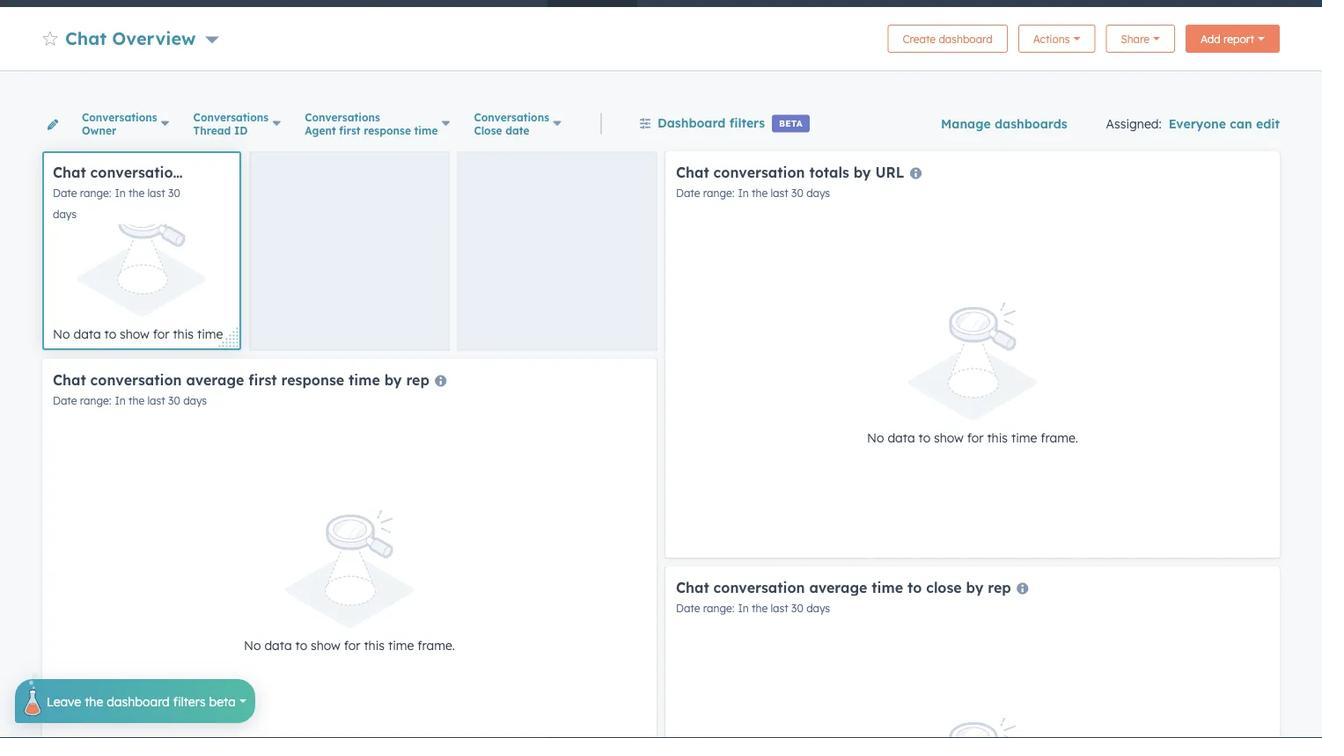 Task type: vqa. For each thing, say whether or not it's contained in the screenshot.
No data to show for this time frame. in the Chat conversation totals by URL element
yes



Task type: describe. For each thing, give the bounding box(es) containing it.
filters inside popup button
[[173, 694, 206, 709]]

chat for chat conversation average time to close by rep
[[676, 579, 709, 597]]

date for chat conversation average time to close by rep
[[676, 602, 700, 615]]

frame. for chat conversation average first response time by rep
[[418, 638, 455, 653]]

time inside conversations agent first response time
[[414, 124, 438, 137]]

30 for chat conversation average first response time by rep
[[168, 394, 180, 408]]

time inside chat conversation totals by url element
[[1012, 430, 1038, 446]]

30 inside the in the last 30 days
[[168, 187, 180, 200]]

date for chat conversation average first response time by rep
[[53, 394, 77, 408]]

thread
[[193, 124, 231, 137]]

rep for chat conversation average time to close by rep
[[988, 579, 1011, 597]]

average for time
[[810, 579, 868, 597]]

in the last 30 days
[[53, 187, 180, 221]]

share
[[1121, 32, 1150, 45]]

dashboard inside leave the dashboard filters beta popup button
[[107, 694, 170, 709]]

chat for chat conversation totals by url
[[676, 163, 709, 181]]

to for chat conversation totals by url
[[919, 430, 931, 446]]

no for chat conversation totals by rep
[[53, 326, 70, 342]]

close
[[474, 124, 502, 137]]

data for chat conversation average first response time by rep
[[265, 638, 292, 653]]

in inside the in the last 30 days
[[115, 187, 126, 200]]

chat conversation totals by url element
[[666, 151, 1280, 558]]

days for chat conversation average time to close by rep
[[807, 602, 830, 615]]

frame. for chat conversation totals by rep
[[53, 347, 90, 363]]

last inside the in the last 30 days
[[147, 187, 165, 200]]

conversation for chat conversation average first response time by rep
[[90, 371, 182, 389]]

chat overview
[[65, 27, 196, 49]]

conversations for owner
[[82, 111, 157, 124]]

show for response
[[311, 638, 341, 653]]

range: for chat conversation average time to close by rep
[[703, 602, 735, 615]]

chat for chat overview
[[65, 27, 107, 49]]

leave the dashboard filters beta button
[[15, 673, 255, 724]]

conversations owner
[[82, 111, 157, 137]]

no for chat conversation totals by url
[[867, 430, 884, 446]]

everyone can edit button
[[1169, 113, 1280, 134]]

leave
[[47, 694, 81, 709]]

date range: in the last 30 days for chat conversation totals by url
[[676, 187, 830, 200]]

for for url
[[967, 430, 984, 446]]

manage dashboards
[[941, 116, 1068, 131]]

in for chat conversation totals by url
[[738, 187, 749, 200]]

url
[[876, 163, 905, 181]]

0 horizontal spatial response
[[281, 371, 344, 389]]

actions button
[[1019, 25, 1096, 53]]

dashboard filters
[[658, 115, 765, 131]]

for for rep
[[153, 326, 170, 342]]

1 vertical spatial first
[[249, 371, 277, 389]]

range: inside chat conversation totals by rep element
[[80, 187, 111, 200]]

manage dashboards button
[[941, 113, 1068, 134]]

manage
[[941, 116, 991, 131]]

report
[[1224, 32, 1255, 45]]

share button
[[1106, 25, 1175, 53]]

date range: in the last 30 days for chat conversation average first response time by rep
[[53, 394, 207, 408]]

date range: in the last 30 days for chat conversation average time to close by rep
[[676, 602, 830, 615]]

id
[[234, 124, 248, 137]]

data for chat conversation totals by url
[[888, 430, 915, 446]]

days inside the in the last 30 days
[[53, 208, 77, 221]]

conversations for thread
[[193, 111, 269, 124]]

create dashboard button
[[888, 25, 1008, 53]]

data for chat conversation totals by rep
[[73, 326, 101, 342]]

first inside conversations agent first response time
[[339, 124, 361, 137]]

30 for chat conversation totals by url
[[792, 187, 804, 200]]

add report
[[1201, 32, 1255, 45]]

dashboards
[[995, 116, 1068, 131]]

last for chat conversation average first response time by rep
[[147, 394, 165, 408]]

days for chat conversation totals by url
[[807, 187, 830, 200]]

the inside the in the last 30 days
[[129, 187, 145, 200]]

this for url
[[987, 430, 1008, 446]]

edit
[[1256, 116, 1280, 131]]

chat conversation totals by url
[[676, 163, 905, 181]]

dashboard
[[658, 115, 726, 131]]

everyone
[[1169, 116, 1226, 131]]

response inside conversations agent first response time
[[364, 124, 411, 137]]

actions
[[1033, 32, 1070, 45]]

last for chat conversation totals by url
[[771, 187, 789, 200]]

chat conversation average time to close by rep element
[[666, 567, 1280, 739]]

dashboard inside "create dashboard" button
[[939, 32, 993, 45]]

the inside popup button
[[85, 694, 103, 709]]

assigned:
[[1106, 116, 1162, 131]]

date
[[506, 124, 530, 137]]



Task type: locate. For each thing, give the bounding box(es) containing it.
1 vertical spatial frame.
[[1041, 430, 1079, 446]]

date range: in the last 30 days inside chat conversation average first response time by rep element
[[53, 394, 207, 408]]

30 for chat conversation average time to close by rep
[[792, 602, 804, 615]]

in
[[115, 187, 126, 200], [738, 187, 749, 200], [115, 394, 126, 408], [738, 602, 749, 615]]

2 vertical spatial rep
[[988, 579, 1011, 597]]

1 horizontal spatial for
[[344, 638, 361, 653]]

date range: in the last 30 days inside chat conversation average time to close by rep element
[[676, 602, 830, 615]]

rep for chat conversation average first response time by rep
[[406, 371, 430, 389]]

30 inside chat conversation totals by url element
[[792, 187, 804, 200]]

4 conversations from the left
[[474, 111, 549, 124]]

1 vertical spatial average
[[810, 579, 868, 597]]

2 horizontal spatial no
[[867, 430, 884, 446]]

this inside chat conversation totals by rep element
[[173, 326, 194, 342]]

30 down chat conversation average first response time by rep
[[168, 394, 180, 408]]

frame. inside 'no data to show for this time frame.'
[[53, 347, 90, 363]]

date inside chat conversation totals by rep element
[[53, 187, 77, 200]]

1 horizontal spatial first
[[339, 124, 361, 137]]

3 conversations from the left
[[305, 111, 380, 124]]

0 horizontal spatial no data to show for this time frame.
[[53, 326, 223, 363]]

leave the dashboard filters beta
[[47, 694, 236, 709]]

data inside chat conversation average first response time by rep element
[[265, 638, 292, 653]]

frame. for chat conversation totals by url
[[1041, 430, 1079, 446]]

date inside chat conversation totals by url element
[[676, 187, 700, 200]]

response
[[364, 124, 411, 137], [281, 371, 344, 389]]

1 vertical spatial dashboard
[[107, 694, 170, 709]]

beta
[[209, 694, 236, 709]]

0 vertical spatial frame.
[[53, 347, 90, 363]]

date range: in the last 30 days
[[676, 187, 830, 200], [53, 394, 207, 408], [676, 602, 830, 615]]

first
[[339, 124, 361, 137], [249, 371, 277, 389]]

2 vertical spatial for
[[344, 638, 361, 653]]

date range: in the last 30 days inside chat conversation totals by url element
[[676, 187, 830, 200]]

days inside chat conversation totals by url element
[[807, 187, 830, 200]]

in for chat conversation average first response time by rep
[[115, 394, 126, 408]]

0 vertical spatial show
[[120, 326, 150, 342]]

1 vertical spatial no data to show for this time frame.
[[867, 430, 1079, 446]]

show for url
[[934, 430, 964, 446]]

0 horizontal spatial first
[[249, 371, 277, 389]]

0 vertical spatial for
[[153, 326, 170, 342]]

date inside chat conversation average first response time by rep element
[[53, 394, 77, 408]]

2 horizontal spatial show
[[934, 430, 964, 446]]

by
[[231, 163, 248, 181], [854, 163, 871, 181], [385, 371, 402, 389], [966, 579, 984, 597]]

filters inside button
[[730, 115, 765, 131]]

1 vertical spatial this
[[987, 430, 1008, 446]]

last inside chat conversation average time to close by rep element
[[771, 602, 789, 615]]

1 vertical spatial date range: in the last 30 days
[[53, 394, 207, 408]]

chat conversation totals by rep element
[[42, 151, 294, 366]]

conversation inside chat conversation totals by rep element
[[90, 163, 182, 181]]

no inside 'no data to show for this time frame.'
[[53, 326, 70, 342]]

days for chat conversation average first response time by rep
[[183, 394, 207, 408]]

0 horizontal spatial dashboard
[[107, 694, 170, 709]]

0 vertical spatial dashboard
[[939, 32, 993, 45]]

2 horizontal spatial no data to show for this time frame.
[[867, 430, 1079, 446]]

range:
[[80, 187, 111, 200], [703, 187, 735, 200], [80, 394, 111, 408], [703, 602, 735, 615]]

for inside chat conversation average first response time by rep element
[[344, 638, 361, 653]]

days down chat conversation totals by url
[[807, 187, 830, 200]]

show inside chat conversation average first response time by rep element
[[311, 638, 341, 653]]

create
[[903, 32, 936, 45]]

days down chat conversation average first response time by rep
[[183, 394, 207, 408]]

2 vertical spatial frame.
[[418, 638, 455, 653]]

1 vertical spatial filters
[[173, 694, 206, 709]]

30 down chat conversation totals by rep
[[168, 187, 180, 200]]

last
[[147, 187, 165, 200], [771, 187, 789, 200], [147, 394, 165, 408], [771, 602, 789, 615]]

in inside chat conversation totals by url element
[[738, 187, 749, 200]]

conversation inside chat conversation average time to close by rep element
[[714, 579, 805, 597]]

1 vertical spatial response
[[281, 371, 344, 389]]

dashboard filters button
[[639, 112, 765, 135]]

date range:
[[53, 187, 111, 200]]

totals down thread
[[186, 163, 226, 181]]

conversations close date
[[474, 111, 549, 137]]

chat overview banner
[[42, 19, 1280, 53]]

filters
[[730, 115, 765, 131], [173, 694, 206, 709]]

2 horizontal spatial data
[[888, 430, 915, 446]]

the inside chat conversation totals by url element
[[752, 187, 768, 200]]

frame. inside chat conversation totals by url element
[[1041, 430, 1079, 446]]

1 horizontal spatial show
[[311, 638, 341, 653]]

for for response
[[344, 638, 361, 653]]

overview
[[112, 27, 196, 49]]

dashboard right leave
[[107, 694, 170, 709]]

0 horizontal spatial rep
[[252, 163, 276, 181]]

no data to show for this time frame. inside chat conversation average first response time by rep element
[[244, 638, 455, 653]]

date inside chat conversation average time to close by rep element
[[676, 602, 700, 615]]

0 horizontal spatial totals
[[186, 163, 226, 181]]

0 vertical spatial response
[[364, 124, 411, 137]]

totals left url
[[810, 163, 850, 181]]

2 horizontal spatial for
[[967, 430, 984, 446]]

no data to show for this time frame. for response
[[244, 638, 455, 653]]

30 inside chat conversation average first response time by rep element
[[168, 394, 180, 408]]

days inside chat conversation average time to close by rep element
[[807, 602, 830, 615]]

assigned: everyone can edit
[[1106, 116, 1280, 131]]

no inside chat conversation average first response time by rep element
[[244, 638, 261, 653]]

last inside chat conversation average first response time by rep element
[[147, 394, 165, 408]]

in inside chat conversation average first response time by rep element
[[115, 394, 126, 408]]

last down chat conversation average first response time by rep
[[147, 394, 165, 408]]

0 vertical spatial no
[[53, 326, 70, 342]]

chat conversation average first response time by rep
[[53, 371, 430, 389]]

add
[[1201, 32, 1221, 45]]

frame. inside chat conversation average first response time by rep element
[[418, 638, 455, 653]]

days
[[807, 187, 830, 200], [53, 208, 77, 221], [183, 394, 207, 408], [807, 602, 830, 615]]

30 inside chat conversation average time to close by rep element
[[792, 602, 804, 615]]

1 horizontal spatial this
[[364, 638, 385, 653]]

the for chat conversation average time to close by rep
[[752, 602, 768, 615]]

conversation inside chat conversation totals by url element
[[714, 163, 805, 181]]

2 vertical spatial no
[[244, 638, 261, 653]]

1 vertical spatial for
[[967, 430, 984, 446]]

0 vertical spatial this
[[173, 326, 194, 342]]

last inside chat conversation totals by url element
[[771, 187, 789, 200]]

1 horizontal spatial rep
[[406, 371, 430, 389]]

range: inside chat conversation average time to close by rep element
[[703, 602, 735, 615]]

1 horizontal spatial response
[[364, 124, 411, 137]]

chat for chat conversation totals by rep
[[53, 163, 86, 181]]

no for chat conversation average first response time by rep
[[244, 638, 261, 653]]

0 horizontal spatial frame.
[[53, 347, 90, 363]]

no data to show for this time frame.
[[53, 326, 223, 363], [867, 430, 1079, 446], [244, 638, 455, 653]]

agent
[[305, 124, 336, 137]]

1 totals from the left
[[186, 163, 226, 181]]

1 vertical spatial no
[[867, 430, 884, 446]]

close
[[927, 579, 962, 597]]

dashboard right create
[[939, 32, 993, 45]]

to for chat conversation totals by rep
[[104, 326, 116, 342]]

1 vertical spatial data
[[888, 430, 915, 446]]

chat inside popup button
[[65, 27, 107, 49]]

2 horizontal spatial this
[[987, 430, 1008, 446]]

average
[[186, 371, 244, 389], [810, 579, 868, 597]]

average for first
[[186, 371, 244, 389]]

0 vertical spatial no data to show for this time frame.
[[53, 326, 223, 363]]

2 vertical spatial show
[[311, 638, 341, 653]]

this
[[173, 326, 194, 342], [987, 430, 1008, 446], [364, 638, 385, 653]]

2 totals from the left
[[810, 163, 850, 181]]

0 vertical spatial filters
[[730, 115, 765, 131]]

1 horizontal spatial data
[[265, 638, 292, 653]]

1 vertical spatial rep
[[406, 371, 430, 389]]

totals for url
[[810, 163, 850, 181]]

0 horizontal spatial data
[[73, 326, 101, 342]]

show
[[120, 326, 150, 342], [934, 430, 964, 446], [311, 638, 341, 653]]

range: for chat conversation totals by url
[[703, 187, 735, 200]]

date
[[53, 187, 77, 200], [676, 187, 700, 200], [53, 394, 77, 408], [676, 602, 700, 615]]

conversations for agent
[[305, 111, 380, 124]]

rep
[[252, 163, 276, 181], [406, 371, 430, 389], [988, 579, 1011, 597]]

1 horizontal spatial no data to show for this time frame.
[[244, 638, 455, 653]]

2 horizontal spatial rep
[[988, 579, 1011, 597]]

time
[[414, 124, 438, 137], [197, 326, 223, 342], [349, 371, 380, 389], [1012, 430, 1038, 446], [872, 579, 903, 597], [388, 638, 414, 653]]

last down chat conversation average time to close by rep on the right of the page
[[771, 602, 789, 615]]

show inside 'no data to show for this time frame.'
[[120, 326, 150, 342]]

this for rep
[[173, 326, 194, 342]]

0 horizontal spatial no
[[53, 326, 70, 342]]

days down date range:
[[53, 208, 77, 221]]

0 horizontal spatial filters
[[173, 694, 206, 709]]

30
[[168, 187, 180, 200], [792, 187, 804, 200], [168, 394, 180, 408], [792, 602, 804, 615]]

no inside chat conversation totals by url element
[[867, 430, 884, 446]]

totals for rep
[[186, 163, 226, 181]]

30 down chat conversation totals by url
[[792, 187, 804, 200]]

to for chat conversation average first response time by rep
[[295, 638, 307, 653]]

the
[[129, 187, 145, 200], [752, 187, 768, 200], [129, 394, 145, 408], [752, 602, 768, 615], [85, 694, 103, 709]]

chat overview button
[[65, 25, 219, 51]]

the for chat conversation average first response time by rep
[[129, 394, 145, 408]]

conversations for close
[[474, 111, 549, 124]]

create dashboard
[[903, 32, 993, 45]]

in for chat conversation average time to close by rep
[[738, 602, 749, 615]]

1 horizontal spatial no
[[244, 638, 261, 653]]

conversation inside chat conversation average first response time by rep element
[[90, 371, 182, 389]]

2 vertical spatial no data to show for this time frame.
[[244, 638, 455, 653]]

data inside chat conversation totals by rep element
[[73, 326, 101, 342]]

beta
[[779, 118, 803, 129]]

can
[[1230, 116, 1253, 131]]

date for chat conversation totals by url
[[676, 187, 700, 200]]

chat conversation totals by rep
[[53, 163, 276, 181]]

frame.
[[53, 347, 90, 363], [1041, 430, 1079, 446], [418, 638, 455, 653]]

chat for chat conversation average first response time by rep
[[53, 371, 86, 389]]

no data to show for this time frame. for url
[[867, 430, 1079, 446]]

data inside chat conversation totals by url element
[[888, 430, 915, 446]]

2 vertical spatial date range: in the last 30 days
[[676, 602, 830, 615]]

no
[[53, 326, 70, 342], [867, 430, 884, 446], [244, 638, 261, 653]]

conversations thread id
[[193, 111, 269, 137]]

no data to show for this time frame. for rep
[[53, 326, 223, 363]]

this inside chat conversation totals by url element
[[987, 430, 1008, 446]]

for
[[153, 326, 170, 342], [967, 430, 984, 446], [344, 638, 361, 653]]

data
[[73, 326, 101, 342], [888, 430, 915, 446], [265, 638, 292, 653]]

0 horizontal spatial this
[[173, 326, 194, 342]]

conversation for chat conversation totals by url
[[714, 163, 805, 181]]

0 vertical spatial date range: in the last 30 days
[[676, 187, 830, 200]]

2 conversations from the left
[[193, 111, 269, 124]]

add report button
[[1186, 25, 1280, 53]]

1 vertical spatial show
[[934, 430, 964, 446]]

0 vertical spatial data
[[73, 326, 101, 342]]

show for rep
[[120, 326, 150, 342]]

no data to show for this time frame. inside chat conversation totals by rep element
[[53, 326, 223, 363]]

1 horizontal spatial frame.
[[418, 638, 455, 653]]

for inside chat conversation totals by rep element
[[153, 326, 170, 342]]

0 horizontal spatial show
[[120, 326, 150, 342]]

0 vertical spatial first
[[339, 124, 361, 137]]

30 down chat conversation average time to close by rep on the right of the page
[[792, 602, 804, 615]]

owner
[[82, 124, 116, 137]]

chat
[[65, 27, 107, 49], [53, 163, 86, 181], [676, 163, 709, 181], [53, 371, 86, 389], [676, 579, 709, 597]]

range: inside chat conversation average first response time by rep element
[[80, 394, 111, 408]]

0 horizontal spatial average
[[186, 371, 244, 389]]

totals
[[186, 163, 226, 181], [810, 163, 850, 181]]

conversation for chat conversation totals by rep
[[90, 163, 182, 181]]

chat conversation average time to close by rep
[[676, 579, 1011, 597]]

last for chat conversation average time to close by rep
[[771, 602, 789, 615]]

1 horizontal spatial filters
[[730, 115, 765, 131]]

1 conversations from the left
[[82, 111, 157, 124]]

in inside chat conversation average time to close by rep element
[[738, 602, 749, 615]]

days down chat conversation average time to close by rep on the right of the page
[[807, 602, 830, 615]]

1 horizontal spatial dashboard
[[939, 32, 993, 45]]

days inside chat conversation average first response time by rep element
[[183, 394, 207, 408]]

to inside chat conversation average first response time by rep element
[[295, 638, 307, 653]]

for inside chat conversation totals by url element
[[967, 430, 984, 446]]

conversations inside conversations agent first response time
[[305, 111, 380, 124]]

range: for chat conversation average first response time by rep
[[80, 394, 111, 408]]

chat conversation average first response time by rep element
[[42, 359, 657, 739]]

2 vertical spatial this
[[364, 638, 385, 653]]

last down chat conversation totals by rep
[[147, 187, 165, 200]]

no data to show for this time frame. inside chat conversation totals by url element
[[867, 430, 1079, 446]]

0 vertical spatial rep
[[252, 163, 276, 181]]

conversation
[[90, 163, 182, 181], [714, 163, 805, 181], [90, 371, 182, 389], [714, 579, 805, 597]]

time inside 'no data to show for this time frame.'
[[197, 326, 223, 342]]

to
[[104, 326, 116, 342], [919, 430, 931, 446], [908, 579, 922, 597], [295, 638, 307, 653]]

range: inside chat conversation totals by url element
[[703, 187, 735, 200]]

the inside chat conversation average first response time by rep element
[[129, 394, 145, 408]]

2 horizontal spatial frame.
[[1041, 430, 1079, 446]]

conversations agent first response time
[[305, 111, 438, 137]]

dashboard
[[939, 32, 993, 45], [107, 694, 170, 709]]

conversation for chat conversation average time to close by rep
[[714, 579, 805, 597]]

last down chat conversation totals by url
[[771, 187, 789, 200]]

this for response
[[364, 638, 385, 653]]

0 vertical spatial average
[[186, 371, 244, 389]]

0 horizontal spatial for
[[153, 326, 170, 342]]

the for chat conversation totals by url
[[752, 187, 768, 200]]

show inside chat conversation totals by url element
[[934, 430, 964, 446]]

2 vertical spatial data
[[265, 638, 292, 653]]

the inside chat conversation average time to close by rep element
[[752, 602, 768, 615]]

1 horizontal spatial totals
[[810, 163, 850, 181]]

conversations
[[82, 111, 157, 124], [193, 111, 269, 124], [305, 111, 380, 124], [474, 111, 549, 124]]

1 horizontal spatial average
[[810, 579, 868, 597]]

this inside chat conversation average first response time by rep element
[[364, 638, 385, 653]]



